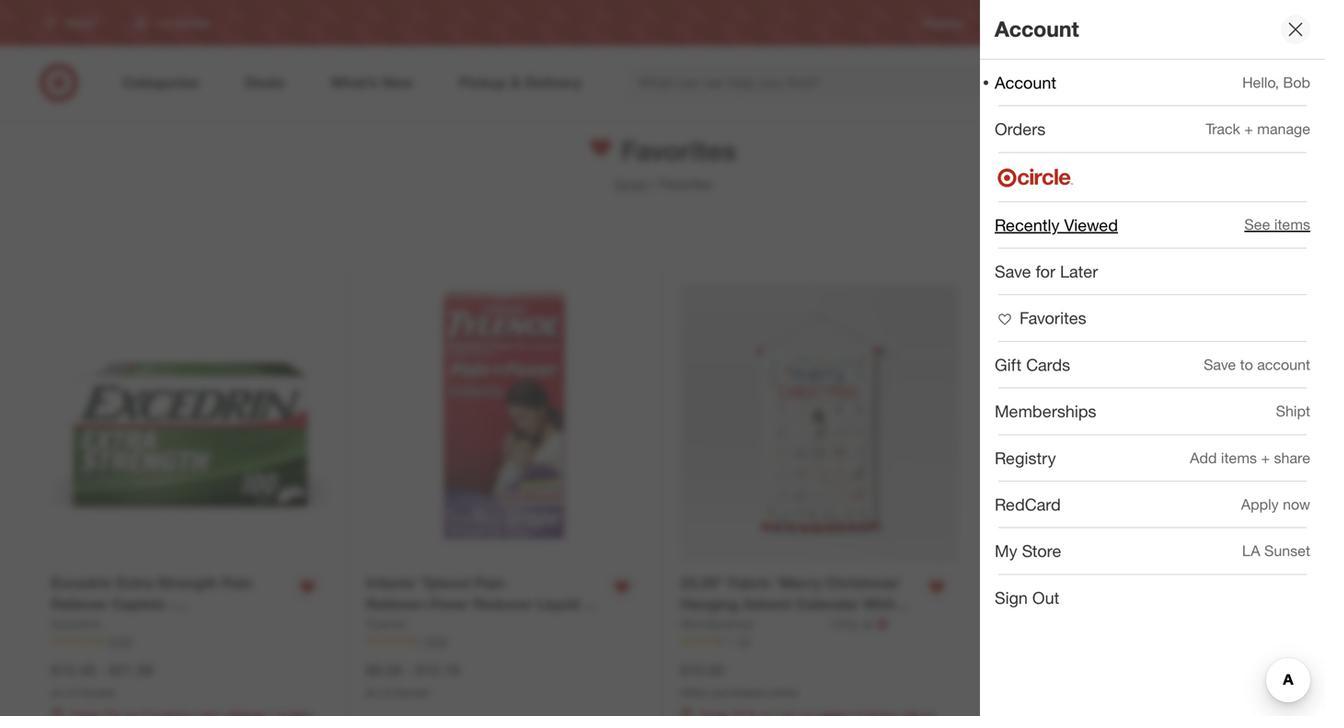 Task type: vqa. For each thing, say whether or not it's contained in the screenshot.
bottom the Price Button
no



Task type: locate. For each thing, give the bounding box(es) containing it.
sunset down "now"
[[1265, 543, 1311, 561]]

hello, bob
[[1243, 74, 1311, 92]]

grape
[[491, 617, 534, 635]]

$15.49
[[51, 662, 95, 680]]

purchased
[[712, 687, 765, 700]]

apply now
[[1241, 496, 1311, 514]]

'merry
[[776, 575, 822, 593]]

items right add
[[1221, 449, 1257, 467]]

2 vertical spatial favorites
[[1020, 308, 1087, 328]]

favorites up 'cards'
[[1020, 308, 1087, 328]]

1 vertical spatial excedrin
[[51, 617, 102, 633]]

la inside $8.59 - $12.19 at la sunset
[[378, 687, 392, 700]]

1 vertical spatial favorites
[[660, 176, 712, 192]]

0 vertical spatial tylenol
[[422, 575, 471, 593]]

0 vertical spatial account
[[995, 16, 1079, 42]]

0 horizontal spatial +
[[1245, 120, 1253, 138]]

redcard right 'ad'
[[1075, 16, 1119, 30]]

0 vertical spatial save
[[995, 262, 1031, 282]]

excedrin up reliever
[[51, 575, 113, 593]]

1 vertical spatial tylenol
[[366, 617, 406, 633]]

at
[[862, 617, 873, 633], [51, 687, 60, 700], [366, 687, 375, 700]]

1 account from the top
[[995, 16, 1079, 42]]

pain up (nsaid)
[[222, 575, 252, 593]]

- down strength
[[169, 596, 175, 614]]

target
[[613, 176, 648, 192]]

excedrin
[[51, 575, 113, 593], [51, 617, 102, 633]]

1 vertical spatial redcard
[[995, 495, 1061, 515]]

add items + share
[[1190, 449, 1311, 467]]

account
[[1257, 356, 1311, 374]]

sunset for $15.49 - $21.99
[[80, 687, 115, 700]]

save to account
[[1204, 356, 1311, 374]]

2 excedrin from the top
[[51, 617, 102, 633]]

- inside 23.25" fabric 'merry christmas' hanging advent calendar white - wondershop™
[[908, 596, 914, 614]]

at down the $8.59
[[366, 687, 375, 700]]

+ right track
[[1245, 120, 1253, 138]]

$15.49 - $21.99 at la sunset
[[51, 662, 153, 700]]

out
[[1033, 589, 1060, 608]]

1 vertical spatial registry
[[995, 449, 1056, 468]]

registry left weekly
[[923, 16, 964, 30]]

target link
[[613, 176, 648, 192]]

0 vertical spatial favorites
[[613, 134, 737, 167]]

la inside $15.49 - $21.99 at la sunset
[[64, 687, 77, 700]]

sunset down $12.19
[[395, 687, 430, 700]]

- inside $8.59 - $12.19 at la sunset
[[406, 662, 412, 680]]

account
[[995, 16, 1079, 42], [995, 73, 1057, 92]]

- right the $8.59
[[406, 662, 412, 680]]

gift
[[995, 355, 1022, 375]]

1 pain from the left
[[222, 575, 252, 593]]

1 horizontal spatial sunset
[[395, 687, 430, 700]]

caplets
[[112, 596, 165, 614]]

account up account hello, bob element
[[995, 16, 1079, 42]]

at down $15.49
[[51, 687, 60, 700]]

sunset inside $8.59 - $12.19 at la sunset
[[395, 687, 430, 700]]

0 vertical spatial registry
[[923, 16, 964, 30]]

weekly ad
[[994, 16, 1046, 30]]

$8.59
[[366, 662, 402, 680]]

redcard
[[1075, 16, 1119, 30], [995, 495, 1061, 515]]

3420 link
[[51, 634, 329, 650]]

account hello, bob element
[[995, 73, 1057, 92]]

share
[[1193, 231, 1222, 245]]

sunset
[[1265, 543, 1311, 561], [80, 687, 115, 700], [395, 687, 430, 700]]

2 horizontal spatial la
[[1242, 543, 1260, 561]]

1 vertical spatial account
[[995, 73, 1057, 92]]

1 horizontal spatial pain
[[475, 575, 505, 593]]

memberships
[[995, 402, 1097, 422]]

my store
[[995, 542, 1062, 562]]

0 vertical spatial excedrin
[[51, 575, 113, 593]]

save for later link
[[980, 249, 1325, 295]]

items for registry
[[1221, 449, 1257, 467]]

la down the $8.59
[[378, 687, 392, 700]]

0 vertical spatial +
[[1245, 120, 1253, 138]]

0 horizontal spatial la
[[64, 687, 77, 700]]

target / favorites
[[613, 176, 712, 192]]

tylenol up reliever+fever
[[422, 575, 471, 593]]

0 horizontal spatial items
[[1221, 449, 1257, 467]]

account dialog
[[980, 0, 1325, 717]]

1 horizontal spatial la
[[378, 687, 392, 700]]

1 vertical spatial items
[[1221, 449, 1257, 467]]

1 excedrin from the top
[[51, 575, 113, 593]]

23.25" fabric 'merry christmas' hanging advent calendar white - wondershop™ image
[[681, 285, 959, 563], [681, 285, 959, 563]]

la down apply
[[1242, 543, 1260, 561]]

tylenol down reliever+fever
[[366, 617, 406, 633]]

sunset inside $15.49 - $21.99 at la sunset
[[80, 687, 115, 700]]

hello,
[[1243, 74, 1279, 92]]

1 horizontal spatial redcard
[[1075, 16, 1119, 30]]

infants' tylenol pain reliever+fever reducer liquid - acetaminophen - grape
[[366, 575, 590, 635]]

tylenol
[[422, 575, 471, 593], [366, 617, 406, 633]]

favorites right /
[[660, 176, 712, 192]]

save
[[995, 262, 1031, 282], [1204, 356, 1236, 374]]

1 horizontal spatial registry
[[995, 449, 1056, 468]]

fabric
[[728, 575, 772, 593]]

la for $15.49 - $21.99
[[64, 687, 77, 700]]

la down $15.49
[[64, 687, 77, 700]]

see items
[[1245, 216, 1311, 234]]

0 horizontal spatial pain
[[222, 575, 252, 593]]

infants' tylenol pain reliever+fever reducer liquid - acetaminophen - grape image
[[366, 285, 644, 563], [366, 285, 644, 563]]

items right see
[[1275, 216, 1311, 234]]

0 horizontal spatial sunset
[[80, 687, 115, 700]]

pain up reducer
[[475, 575, 505, 593]]

wondershop™
[[681, 617, 777, 635]]

share favorites
[[1193, 231, 1267, 245]]

at inside $8.59 - $12.19 at la sunset
[[366, 687, 375, 700]]

my
[[995, 542, 1018, 562]]

0 vertical spatial items
[[1275, 216, 1311, 234]]

account up orders
[[995, 73, 1057, 92]]

-
[[169, 596, 175, 614], [584, 596, 590, 614], [908, 596, 914, 614], [480, 617, 486, 635], [99, 662, 105, 680], [406, 662, 412, 680]]

1 horizontal spatial items
[[1275, 216, 1311, 234]]

find
[[1240, 16, 1261, 30]]

viewed
[[1064, 215, 1118, 235]]

+
[[1245, 120, 1253, 138], [1261, 449, 1270, 467]]

pain inside 'infants' tylenol pain reliever+fever reducer liquid - acetaminophen - grape'
[[475, 575, 505, 593]]

excedrin extra strength pain reliever caplets - acetaminophen/aspirin (nsaid) image
[[51, 285, 329, 563], [51, 285, 329, 563]]

later
[[1060, 262, 1098, 282]]

0 horizontal spatial tylenol
[[366, 617, 406, 633]]

save for later
[[995, 262, 1098, 282]]

weekly ad link
[[994, 15, 1046, 31]]

save left 'for'
[[995, 262, 1031, 282]]

recently
[[995, 215, 1060, 235]]

2 horizontal spatial sunset
[[1265, 543, 1311, 561]]

0 horizontal spatial at
[[51, 687, 60, 700]]

0 horizontal spatial save
[[995, 262, 1031, 282]]

la
[[1242, 543, 1260, 561], [64, 687, 77, 700], [378, 687, 392, 700]]

sunset down $15.49
[[80, 687, 115, 700]]

1 vertical spatial +
[[1261, 449, 1270, 467]]

redcard link
[[1075, 15, 1119, 31]]

$12.19
[[416, 662, 460, 680]]

+ left "share"
[[1261, 449, 1270, 467]]

registry
[[923, 16, 964, 30], [995, 449, 1056, 468]]

2 pain from the left
[[475, 575, 505, 593]]

2 horizontal spatial at
[[862, 617, 873, 633]]

1 horizontal spatial tylenol
[[422, 575, 471, 593]]

at inside $15.49 - $21.99 at la sunset
[[51, 687, 60, 700]]

0 horizontal spatial registry
[[923, 16, 964, 30]]

favorites
[[1225, 231, 1267, 245]]

save left to
[[1204, 356, 1236, 374]]

at left ¬
[[862, 617, 873, 633]]

registry link
[[923, 15, 964, 31]]

items for recently viewed
[[1275, 216, 1311, 234]]

registry down "memberships"
[[995, 449, 1056, 468]]

excedrin inside excedrin extra strength pain reliever caplets - acetaminophen/aspirin (nsaid)
[[51, 575, 113, 593]]

1 horizontal spatial at
[[366, 687, 375, 700]]

orders
[[995, 119, 1046, 139]]

0 horizontal spatial redcard
[[995, 495, 1061, 515]]

1 vertical spatial save
[[1204, 356, 1236, 374]]

redcard up my store
[[995, 495, 1061, 515]]

when
[[681, 687, 709, 700]]

favorites up "target / favorites"
[[613, 134, 737, 167]]

- right $15.49
[[99, 662, 105, 680]]

23 link
[[681, 634, 959, 650]]

1 horizontal spatial save
[[1204, 356, 1236, 374]]

extra
[[117, 575, 153, 593]]

- right the "white"
[[908, 596, 914, 614]]

excedrin for excedrin extra strength pain reliever caplets - acetaminophen/aspirin (nsaid)
[[51, 575, 113, 593]]

- left grape
[[480, 617, 486, 635]]

favorites
[[613, 134, 737, 167], [660, 176, 712, 192], [1020, 308, 1087, 328]]

1628
[[423, 635, 447, 649]]

wondershop link
[[681, 616, 829, 634]]

only at ¬
[[832, 616, 889, 634]]

1 horizontal spatial +
[[1261, 449, 1270, 467]]

excedrin down reliever
[[51, 617, 102, 633]]



Task type: describe. For each thing, give the bounding box(es) containing it.
0 vertical spatial redcard
[[1075, 16, 1119, 30]]

- inside excedrin extra strength pain reliever caplets - acetaminophen/aspirin (nsaid)
[[169, 596, 175, 614]]

$8.59 - $12.19 at la sunset
[[366, 662, 460, 700]]

la for $8.59 - $12.19
[[378, 687, 392, 700]]

acetaminophen/aspirin
[[51, 617, 216, 635]]

excedrin link
[[51, 616, 102, 634]]

see
[[1245, 216, 1271, 234]]

view favorites element
[[995, 308, 1087, 328]]

$10.00
[[681, 662, 725, 680]]

infants' tylenol pain reliever+fever reducer liquid - acetaminophen - grape link
[[366, 574, 601, 635]]

calendar
[[796, 596, 859, 614]]

to
[[1240, 356, 1253, 374]]

manage
[[1257, 120, 1311, 138]]

la inside account dialog
[[1242, 543, 1260, 561]]

excedrin extra strength pain reliever caplets - acetaminophen/aspirin (nsaid) link
[[51, 574, 286, 635]]

online
[[768, 687, 798, 700]]

store
[[1022, 542, 1062, 562]]

excedrin extra strength pain reliever caplets - acetaminophen/aspirin (nsaid)
[[51, 575, 275, 635]]

sunset for $8.59 - $12.19
[[395, 687, 430, 700]]

white
[[863, 596, 903, 614]]

$21.99
[[109, 662, 153, 680]]

at for $15.49 - $21.99
[[51, 687, 60, 700]]

23
[[738, 635, 750, 649]]

add
[[1190, 449, 1217, 467]]

sunset inside account dialog
[[1265, 543, 1311, 561]]

liquid
[[537, 596, 580, 614]]

recently viewed
[[995, 215, 1118, 235]]

$10.00 when purchased online
[[681, 662, 798, 700]]

save for save to account
[[1204, 356, 1236, 374]]

la sunset
[[1242, 543, 1311, 561]]

23.25" fabric 'merry christmas' hanging advent calendar white - wondershop™ link
[[681, 574, 915, 635]]

track
[[1206, 120, 1240, 138]]

bob
[[1283, 74, 1311, 92]]

christmas'
[[826, 575, 901, 593]]

redcard inside account dialog
[[995, 495, 1061, 515]]

at inside only at ¬
[[862, 617, 873, 633]]

23.25"
[[681, 575, 724, 593]]

¬
[[877, 616, 889, 634]]

infants'
[[366, 575, 418, 593]]

excedrin for excedrin
[[51, 617, 102, 633]]

find stores link
[[1240, 15, 1296, 31]]

acetaminophen
[[366, 617, 476, 635]]

find stores
[[1240, 16, 1296, 30]]

advent
[[743, 596, 792, 614]]

cards
[[1026, 355, 1071, 375]]

wondershop
[[681, 617, 754, 633]]

only
[[832, 617, 858, 633]]

23.25" fabric 'merry christmas' hanging advent calendar white - wondershop™
[[681, 575, 914, 635]]

3420
[[108, 635, 133, 649]]

tylenol link
[[366, 616, 406, 634]]

at for $8.59 - $12.19
[[366, 687, 375, 700]]

stores
[[1264, 16, 1296, 30]]

sign
[[995, 589, 1028, 608]]

share favorites button
[[1150, 223, 1277, 252]]

favorites link
[[980, 296, 1325, 341]]

apply
[[1241, 496, 1279, 514]]

ad
[[1032, 16, 1046, 30]]

- right "liquid"
[[584, 596, 590, 614]]

track + manage
[[1206, 120, 1311, 138]]

2 account from the top
[[995, 73, 1057, 92]]

reducer
[[473, 596, 533, 614]]

reliever
[[51, 596, 108, 614]]

- inside $15.49 - $21.99 at la sunset
[[99, 662, 105, 680]]

strength
[[157, 575, 218, 593]]

hanging
[[681, 596, 739, 614]]

registry inside account dialog
[[995, 449, 1056, 468]]

weekly
[[994, 16, 1029, 30]]

save for save for later
[[995, 262, 1031, 282]]

favorites inside account dialog
[[1020, 308, 1087, 328]]

/
[[652, 176, 656, 192]]

What can we help you find? suggestions appear below search field
[[627, 63, 1074, 103]]

pain inside excedrin extra strength pain reliever caplets - acetaminophen/aspirin (nsaid)
[[222, 575, 252, 593]]

(nsaid)
[[220, 617, 275, 635]]

for
[[1036, 262, 1056, 282]]

gift cards
[[995, 355, 1071, 375]]

now
[[1283, 496, 1311, 514]]

1628 link
[[366, 634, 644, 650]]

shipt
[[1276, 403, 1311, 421]]

sign out
[[995, 589, 1060, 608]]

reliever+fever
[[366, 596, 469, 614]]

share
[[1274, 449, 1311, 467]]

tylenol inside 'infants' tylenol pain reliever+fever reducer liquid - acetaminophen - grape'
[[422, 575, 471, 593]]



